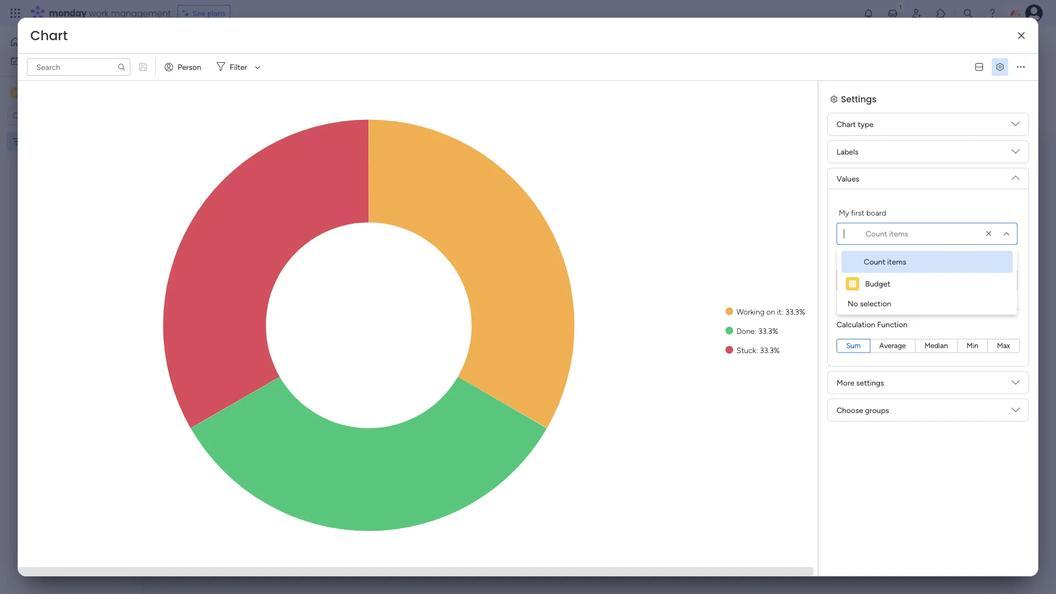 Task type: vqa. For each thing, say whether or not it's contained in the screenshot.
Values at the top right of the page
yes



Task type: describe. For each thing, give the bounding box(es) containing it.
see
[[192, 9, 206, 18]]

calculation
[[837, 320, 876, 329]]

more settings
[[837, 378, 884, 387]]

board inside my first board heading
[[867, 208, 886, 217]]

new
[[171, 69, 187, 78]]

my first board heading
[[839, 207, 886, 218]]

inbox image
[[887, 8, 898, 19]]

new project
[[171, 69, 214, 78]]

choose
[[837, 405, 863, 415]]

1 vertical spatial count
[[864, 257, 886, 267]]

count items inside the my first board "group"
[[866, 229, 908, 239]]

type
[[858, 120, 874, 129]]

more
[[837, 378, 855, 387]]

arrow down image
[[251, 61, 264, 74]]

Search in workspace field
[[23, 110, 92, 123]]

board inside subitems of my first board "heading"
[[910, 255, 930, 264]]

chart for chart
[[30, 26, 68, 45]]

john smith image
[[1026, 4, 1043, 22]]

working on it : 33.3%
[[737, 307, 805, 316]]

dapulse dropdown down arrow image for values
[[1012, 169, 1020, 182]]

subitems
[[839, 255, 871, 264]]

0 vertical spatial 33.3%
[[786, 307, 805, 316]]

1 vertical spatial selection
[[860, 299, 891, 308]]

work for monday
[[89, 7, 109, 19]]

workspace
[[47, 87, 90, 98]]

filter button
[[212, 58, 264, 76]]

budget
[[865, 279, 891, 289]]

v2 split view image
[[976, 63, 983, 71]]

work for my
[[37, 56, 53, 65]]

dapulse x slim image
[[1018, 32, 1025, 40]]

select product image
[[10, 8, 21, 19]]

dapulse dropdown down arrow image for labels
[[1012, 147, 1020, 160]]

: for done : 33.3%
[[755, 326, 757, 336]]

dapulse dropdown down arrow image for chart type
[[1012, 120, 1020, 132]]

calculation function
[[837, 320, 908, 329]]

Chart field
[[28, 26, 70, 45]]

count inside the my first board "group"
[[866, 229, 888, 239]]

my inside "heading"
[[882, 255, 893, 264]]

my first board list box
[[0, 130, 140, 299]]

done
[[737, 326, 755, 336]]

my first board for the my first board "group"
[[839, 208, 886, 217]]

person
[[178, 62, 201, 72]]

board inside my first board field
[[219, 36, 258, 54]]

first inside "heading"
[[895, 255, 908, 264]]

my first board group
[[837, 207, 1018, 245]]

main
[[25, 87, 45, 98]]

subitems of my first board group
[[837, 254, 1018, 292]]

workspace image
[[10, 87, 21, 99]]

my inside list box
[[26, 137, 36, 146]]

0 vertical spatial :
[[782, 307, 784, 316]]

home
[[25, 37, 46, 46]]

first inside heading
[[851, 208, 865, 217]]

search image
[[117, 63, 126, 72]]

sum
[[846, 341, 861, 350]]

v2 settings line image
[[996, 63, 1004, 71]]

my inside button
[[24, 56, 35, 65]]

Filter dashboard by text search field
[[27, 58, 130, 76]]

management
[[111, 7, 171, 19]]

more dots image
[[1017, 63, 1025, 71]]

my first board for my first board field
[[170, 36, 258, 54]]

groups
[[865, 405, 889, 415]]

labels
[[837, 147, 859, 157]]

project
[[189, 69, 214, 78]]

notifications image
[[863, 8, 874, 19]]

values
[[837, 174, 860, 183]]

no selection inside subitems of my first board group
[[848, 276, 892, 285]]

help image
[[987, 8, 998, 19]]

stuck : 33.3%
[[737, 346, 780, 355]]

: for stuck : 33.3%
[[756, 346, 758, 355]]

my work
[[24, 56, 53, 65]]



Task type: locate. For each thing, give the bounding box(es) containing it.
home button
[[7, 33, 118, 51]]

no selection down of
[[848, 276, 892, 285]]

no selection
[[848, 276, 892, 285], [848, 299, 891, 308]]

1 vertical spatial dapulse dropdown down arrow image
[[1012, 378, 1020, 391]]

33.3% right it
[[786, 307, 805, 316]]

1 vertical spatial no selection
[[848, 299, 891, 308]]

2 dapulse dropdown down arrow image from the top
[[1012, 378, 1020, 391]]

max
[[997, 341, 1010, 350]]

function
[[877, 320, 908, 329]]

no selection up calculation function
[[848, 299, 891, 308]]

dapulse dropdown down arrow image
[[1012, 120, 1020, 132], [1012, 378, 1020, 391]]

: right on
[[782, 307, 784, 316]]

0 vertical spatial chart
[[30, 26, 68, 45]]

1 vertical spatial count items
[[864, 257, 907, 267]]

my first board
[[170, 36, 258, 54], [26, 137, 74, 146], [839, 208, 886, 217]]

median
[[925, 341, 948, 350]]

1 dapulse dropdown down arrow image from the top
[[1012, 120, 1020, 132]]

dapulse dropdown down arrow image for more settings
[[1012, 378, 1020, 391]]

3 dapulse dropdown down arrow image from the top
[[1012, 406, 1020, 418]]

My first board field
[[167, 36, 260, 54]]

my down values
[[839, 208, 849, 217]]

option
[[0, 131, 140, 134]]

person button
[[160, 58, 208, 76]]

1 horizontal spatial my first board
[[170, 36, 258, 54]]

items
[[889, 229, 908, 239], [888, 257, 907, 267]]

count up budget
[[864, 257, 886, 267]]

my work button
[[7, 52, 118, 70]]

chart
[[30, 26, 68, 45], [837, 120, 856, 129]]

33.3% down done : 33.3%
[[760, 346, 780, 355]]

work inside button
[[37, 56, 53, 65]]

count items
[[866, 229, 908, 239], [864, 257, 907, 267]]

1 vertical spatial items
[[888, 257, 907, 267]]

Search field
[[325, 66, 358, 81]]

board up filter popup button
[[219, 36, 258, 54]]

see plans button
[[178, 5, 231, 21]]

no up calculation
[[848, 299, 858, 308]]

settings
[[857, 378, 884, 387]]

my up person popup button at left
[[170, 36, 189, 54]]

chart left type
[[837, 120, 856, 129]]

stuck
[[737, 346, 756, 355]]

2 horizontal spatial my first board
[[839, 208, 886, 217]]

my
[[170, 36, 189, 54], [24, 56, 35, 65], [26, 137, 36, 146], [839, 208, 849, 217], [882, 255, 893, 264]]

subitems of my first board
[[839, 255, 930, 264]]

board inside the my first board list box
[[54, 137, 74, 146]]

apps image
[[936, 8, 947, 19]]

2 vertical spatial :
[[756, 346, 758, 355]]

2 vertical spatial 33.3%
[[760, 346, 780, 355]]

my first board up "project"
[[170, 36, 258, 54]]

board
[[219, 36, 258, 54], [54, 137, 74, 146], [867, 208, 886, 217], [910, 255, 930, 264]]

work
[[89, 7, 109, 19], [37, 56, 53, 65]]

0 vertical spatial no
[[848, 276, 859, 285]]

33.3% for stuck : 33.3%
[[760, 346, 780, 355]]

first
[[192, 36, 215, 54], [38, 137, 52, 146], [851, 208, 865, 217], [895, 255, 908, 264]]

items up subitems of my first board
[[889, 229, 908, 239]]

: up stuck : 33.3%
[[755, 326, 757, 336]]

first down search in workspace field
[[38, 137, 52, 146]]

first up person
[[192, 36, 215, 54]]

chart type
[[837, 120, 874, 129]]

work down home
[[37, 56, 53, 65]]

chart up my work
[[30, 26, 68, 45]]

1 dapulse dropdown down arrow image from the top
[[1012, 147, 1020, 160]]

1 image
[[896, 1, 906, 13]]

0 horizontal spatial work
[[37, 56, 53, 65]]

2 vertical spatial dapulse dropdown down arrow image
[[1012, 406, 1020, 418]]

0 vertical spatial dapulse dropdown down arrow image
[[1012, 147, 1020, 160]]

0 vertical spatial dapulse dropdown down arrow image
[[1012, 120, 1020, 132]]

0 vertical spatial my first board
[[170, 36, 258, 54]]

1 vertical spatial work
[[37, 56, 53, 65]]

plans
[[207, 9, 226, 18]]

monday
[[49, 7, 87, 19]]

board up of
[[867, 208, 886, 217]]

on
[[767, 307, 775, 316]]

0 horizontal spatial my first board
[[26, 137, 74, 146]]

board down the my first board "group"
[[910, 255, 930, 264]]

no inside subitems of my first board group
[[848, 276, 859, 285]]

count items up subitems of my first board
[[866, 229, 908, 239]]

board down search in workspace field
[[54, 137, 74, 146]]

count
[[866, 229, 888, 239], [864, 257, 886, 267]]

monday work management
[[49, 7, 171, 19]]

choose groups
[[837, 405, 889, 415]]

see plans
[[192, 9, 226, 18]]

first down values
[[851, 208, 865, 217]]

:
[[782, 307, 784, 316], [755, 326, 757, 336], [756, 346, 758, 355]]

it
[[777, 307, 782, 316]]

33.3%
[[786, 307, 805, 316], [759, 326, 779, 336], [760, 346, 780, 355]]

my first board inside list box
[[26, 137, 74, 146]]

my first board inside "group"
[[839, 208, 886, 217]]

0 vertical spatial count
[[866, 229, 888, 239]]

done : 33.3%
[[737, 326, 779, 336]]

min
[[967, 341, 979, 350]]

1 vertical spatial no
[[848, 299, 858, 308]]

0 vertical spatial no selection
[[848, 276, 892, 285]]

first inside field
[[192, 36, 215, 54]]

first right of
[[895, 255, 908, 264]]

0 vertical spatial work
[[89, 7, 109, 19]]

of
[[873, 255, 881, 264]]

1 vertical spatial 33.3%
[[759, 326, 779, 336]]

1 vertical spatial dapulse dropdown down arrow image
[[1012, 169, 1020, 182]]

my first board down search in workspace field
[[26, 137, 74, 146]]

selection down budget
[[860, 299, 891, 308]]

my first board down values
[[839, 208, 886, 217]]

2 dapulse dropdown down arrow image from the top
[[1012, 169, 1020, 182]]

m
[[13, 88, 19, 97]]

chart for chart type
[[837, 120, 856, 129]]

my down home
[[24, 56, 35, 65]]

main content
[[146, 133, 1056, 594]]

no
[[848, 276, 859, 285], [848, 299, 858, 308]]

items right of
[[888, 257, 907, 267]]

dapulse dropdown down arrow image
[[1012, 147, 1020, 160], [1012, 169, 1020, 182], [1012, 406, 1020, 418]]

dapulse dropdown down arrow image for choose groups
[[1012, 406, 1020, 418]]

0 vertical spatial selection
[[861, 276, 892, 285]]

0 vertical spatial items
[[889, 229, 908, 239]]

my inside field
[[170, 36, 189, 54]]

subitems of my first board heading
[[839, 254, 930, 265]]

my right of
[[882, 255, 893, 264]]

selection inside subitems of my first board group
[[861, 276, 892, 285]]

workspace selection element
[[10, 86, 92, 100]]

count down my first board heading
[[866, 229, 888, 239]]

selection down of
[[861, 276, 892, 285]]

my down search in workspace field
[[26, 137, 36, 146]]

33.3% down on
[[759, 326, 779, 336]]

my first board inside field
[[170, 36, 258, 54]]

1 horizontal spatial work
[[89, 7, 109, 19]]

working
[[737, 307, 765, 316]]

filter
[[230, 62, 247, 72]]

33.3% for done : 33.3%
[[759, 326, 779, 336]]

average
[[880, 341, 906, 350]]

2 vertical spatial my first board
[[839, 208, 886, 217]]

count items up budget
[[864, 257, 907, 267]]

new project button
[[167, 65, 218, 82]]

1 vertical spatial :
[[755, 326, 757, 336]]

my inside heading
[[839, 208, 849, 217]]

: down done : 33.3%
[[756, 346, 758, 355]]

0 horizontal spatial chart
[[30, 26, 68, 45]]

1 vertical spatial chart
[[837, 120, 856, 129]]

no down subitems
[[848, 276, 859, 285]]

work right monday
[[89, 7, 109, 19]]

items inside the my first board "group"
[[889, 229, 908, 239]]

0 vertical spatial count items
[[866, 229, 908, 239]]

settings
[[841, 93, 877, 105]]

invite members image
[[912, 8, 923, 19]]

1 vertical spatial my first board
[[26, 137, 74, 146]]

first inside list box
[[38, 137, 52, 146]]

search everything image
[[963, 8, 974, 19]]

selection
[[861, 276, 892, 285], [860, 299, 891, 308]]

None search field
[[27, 58, 130, 76]]

1 horizontal spatial chart
[[837, 120, 856, 129]]

main workspace
[[25, 87, 90, 98]]



